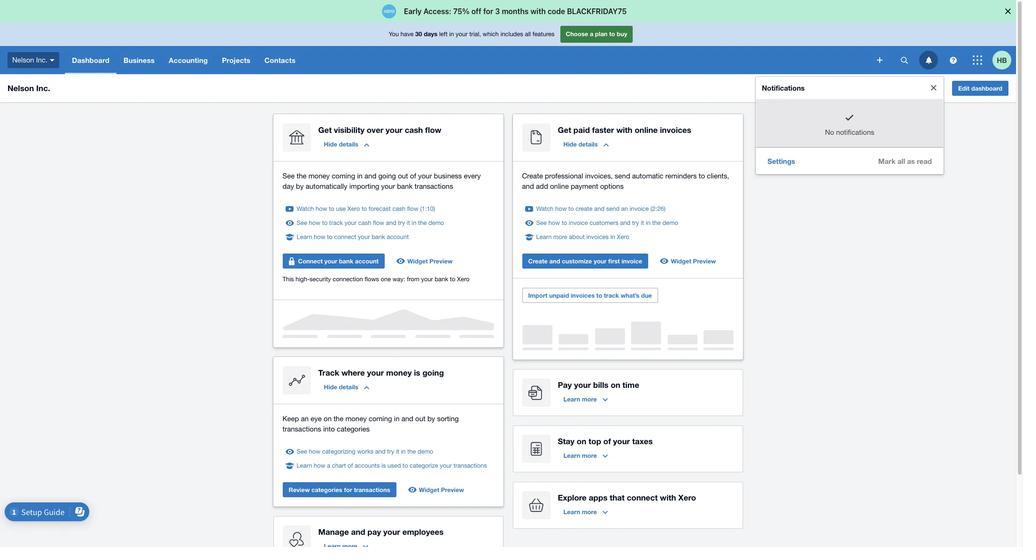Task type: locate. For each thing, give the bounding box(es) containing it.
to inside banner
[[609, 30, 615, 38]]

0 vertical spatial an
[[621, 205, 628, 212]]

see the money coming in and going out of your business every day by automatically importing your bank transactions
[[283, 172, 481, 190]]

coming up automatically
[[332, 172, 355, 180]]

0 horizontal spatial online
[[550, 182, 569, 190]]

money up see how categorizing works and try it in the demo
[[345, 415, 367, 423]]

going
[[378, 172, 396, 180], [423, 368, 444, 378]]

1 vertical spatial track
[[604, 292, 619, 299]]

0 horizontal spatial flow
[[373, 219, 384, 226]]

invoices preview bar graph image
[[522, 322, 734, 350]]

0 horizontal spatial try
[[387, 448, 394, 455]]

hide details down where
[[324, 383, 358, 391]]

on inside the keep an eye on the money coming in and out by sorting transactions into categories
[[324, 415, 332, 423]]

invoices
[[660, 125, 691, 135], [586, 233, 609, 241], [571, 292, 595, 299]]

hide down visibility at top
[[324, 140, 337, 148]]

0 vertical spatial coming
[[332, 172, 355, 180]]

transactions
[[415, 182, 453, 190], [283, 425, 321, 433], [454, 462, 487, 469], [354, 486, 390, 494]]

out inside the see the money coming in and going out of your business every day by automatically importing your bank transactions
[[398, 172, 408, 180]]

1 vertical spatial an
[[301, 415, 309, 423]]

categories left for
[[311, 486, 342, 494]]

in
[[449, 31, 454, 38], [357, 172, 363, 180], [412, 219, 416, 226], [646, 219, 651, 226], [610, 233, 615, 241], [394, 415, 400, 423], [401, 448, 406, 455]]

1 vertical spatial invoices
[[586, 233, 609, 241]]

svg image inside nelson inc. popup button
[[50, 59, 55, 61]]

1 horizontal spatial online
[[635, 125, 658, 135]]

hide details for paid
[[563, 140, 598, 148]]

0 vertical spatial on
[[611, 380, 620, 390]]

transactions down keep
[[283, 425, 321, 433]]

1 vertical spatial going
[[423, 368, 444, 378]]

cash
[[405, 125, 423, 135], [392, 205, 405, 212], [358, 219, 371, 226]]

to up learn how to connect your bank account
[[322, 219, 328, 226]]

1 horizontal spatial watch
[[536, 205, 554, 212]]

money right where
[[386, 368, 412, 378]]

the up automatically
[[297, 172, 307, 180]]

bank right from
[[435, 276, 448, 283]]

which
[[483, 31, 499, 38]]

1 learn more button from the top
[[558, 392, 613, 407]]

details for paid
[[579, 140, 598, 148]]

and inside the see the money coming in and going out of your business every day by automatically importing your bank transactions
[[365, 172, 376, 180]]

review
[[289, 486, 310, 494]]

to inside watch how to create and send an invoice (2:26) link
[[568, 205, 574, 212]]

and inside button
[[549, 257, 560, 265]]

to left what's
[[596, 292, 602, 299]]

customize
[[562, 257, 592, 265]]

invoice inside button
[[622, 257, 642, 265]]

learn more about invoices in xero
[[536, 233, 629, 241]]

to up learn more about invoices in xero
[[562, 219, 567, 226]]

1 vertical spatial by
[[427, 415, 435, 423]]

see up connect
[[297, 219, 307, 226]]

online inside create professional invoices, send automatic reminders to clients, and add online payment options
[[550, 182, 569, 190]]

2 horizontal spatial of
[[603, 436, 611, 446]]

3 learn more from the top
[[563, 508, 597, 516]]

see inside see how categorizing works and try it in the demo link
[[297, 448, 307, 455]]

paid
[[574, 125, 590, 135]]

2 watch from the left
[[536, 205, 554, 212]]

out left business
[[398, 172, 408, 180]]

learn more for on
[[563, 452, 597, 459]]

2 vertical spatial invoice
[[622, 257, 642, 265]]

0 vertical spatial money
[[309, 172, 330, 180]]

learn more button down pay your bills on time
[[558, 392, 613, 407]]

track money icon image
[[283, 366, 311, 395]]

2 vertical spatial invoices
[[571, 292, 595, 299]]

it
[[407, 219, 410, 226], [641, 219, 644, 226], [396, 448, 399, 455]]

hide details button down where
[[318, 380, 375, 395]]

0 horizontal spatial coming
[[332, 172, 355, 180]]

hide details down visibility at top
[[324, 140, 358, 148]]

navigation
[[65, 46, 870, 74]]

see down add
[[536, 219, 547, 226]]

connect
[[298, 257, 323, 265]]

2 vertical spatial money
[[345, 415, 367, 423]]

demo down (1:10)
[[428, 219, 444, 226]]

2 vertical spatial cash
[[358, 219, 371, 226]]

2 learn more button from the top
[[558, 448, 613, 463]]

it right customers
[[641, 219, 644, 226]]

0 vertical spatial flow
[[425, 125, 441, 135]]

how for create
[[555, 205, 567, 212]]

try inside see how to track your cash flow and try it in the demo link
[[398, 219, 405, 226]]

watch how to create and send an invoice (2:26) link
[[536, 204, 666, 214]]

see how to invoice customers and try it in the demo
[[536, 219, 678, 226]]

add
[[536, 182, 548, 190]]

to left clients,
[[699, 172, 705, 180]]

learn down stay
[[563, 452, 580, 459]]

coming inside the see the money coming in and going out of your business every day by automatically importing your bank transactions
[[332, 172, 355, 180]]

send up see how to invoice customers and try it in the demo
[[606, 205, 620, 212]]

hide details button down visibility at top
[[318, 137, 375, 152]]

invoices,
[[585, 172, 613, 180]]

0 horizontal spatial on
[[324, 415, 332, 423]]

1 horizontal spatial it
[[407, 219, 410, 226]]

1 horizontal spatial track
[[604, 292, 619, 299]]

mark all as read button
[[871, 151, 940, 170]]

send up the options
[[615, 172, 630, 180]]

the down (2:26)
[[652, 219, 661, 226]]

learn left about
[[536, 233, 552, 241]]

hide for paid
[[563, 140, 577, 148]]

2 vertical spatial learn more
[[563, 508, 597, 516]]

0 vertical spatial nelson inc.
[[12, 56, 48, 64]]

details
[[339, 140, 358, 148], [579, 140, 598, 148], [339, 383, 358, 391]]

no
[[825, 128, 834, 136]]

1 vertical spatial account
[[355, 257, 379, 265]]

review categories for transactions button
[[283, 482, 396, 497]]

see inside see how to track your cash flow and try it in the demo link
[[297, 219, 307, 226]]

1 watch from the left
[[297, 205, 314, 212]]

try right customers
[[632, 219, 639, 226]]

0 horizontal spatial money
[[309, 172, 330, 180]]

dashboard
[[72, 56, 109, 64]]

invoices icon image
[[522, 124, 550, 152]]

dialog
[[0, 0, 1023, 23]]

1 horizontal spatial try
[[398, 219, 405, 226]]

an inside the keep an eye on the money coming in and out by sorting transactions into categories
[[301, 415, 309, 423]]

about
[[569, 233, 585, 241]]

customers
[[590, 219, 618, 226]]

your
[[456, 31, 468, 38], [386, 125, 403, 135], [418, 172, 432, 180], [381, 182, 395, 190], [345, 219, 357, 226], [358, 233, 370, 241], [324, 257, 337, 265], [594, 257, 607, 265], [421, 276, 433, 283], [367, 368, 384, 378], [574, 380, 591, 390], [613, 436, 630, 446], [440, 462, 452, 469], [383, 527, 400, 537]]

it up used
[[396, 448, 399, 455]]

0 horizontal spatial all
[[525, 31, 531, 38]]

invoices up reminders at the top
[[660, 125, 691, 135]]

the up into
[[334, 415, 344, 423]]

see
[[283, 172, 295, 180], [297, 219, 307, 226], [536, 219, 547, 226], [297, 448, 307, 455]]

2 horizontal spatial on
[[611, 380, 620, 390]]

0 vertical spatial by
[[296, 182, 304, 190]]

0 vertical spatial account
[[387, 233, 409, 241]]

professional
[[545, 172, 583, 180]]

more for your
[[582, 396, 597, 403]]

0 vertical spatial cash
[[405, 125, 423, 135]]

on for the
[[324, 415, 332, 423]]

create inside button
[[528, 257, 548, 265]]

1 vertical spatial out
[[415, 415, 426, 423]]

transactions right for
[[354, 486, 390, 494]]

buy
[[617, 30, 627, 38]]

0 vertical spatial out
[[398, 172, 408, 180]]

svg image
[[926, 57, 932, 64], [50, 59, 55, 61]]

details down paid
[[579, 140, 598, 148]]

1 horizontal spatial a
[[590, 30, 593, 38]]

bills icon image
[[522, 379, 550, 407]]

on right bills
[[611, 380, 620, 390]]

1 vertical spatial connect
[[627, 493, 658, 503]]

invoice up about
[[569, 219, 588, 226]]

used
[[388, 462, 401, 469]]

0 horizontal spatial an
[[301, 415, 309, 423]]

of right top
[[603, 436, 611, 446]]

try inside see how categorizing works and try it in the demo link
[[387, 448, 394, 455]]

on
[[611, 380, 620, 390], [324, 415, 332, 423], [577, 436, 586, 446]]

1 vertical spatial cash
[[392, 205, 405, 212]]

bank inside button
[[339, 257, 353, 265]]

hide details button down paid
[[558, 137, 614, 152]]

hide for visibility
[[324, 140, 337, 148]]

invoice right first
[[622, 257, 642, 265]]

this
[[283, 276, 294, 283]]

stay
[[558, 436, 575, 446]]

projects
[[222, 56, 250, 64]]

0 vertical spatial connect
[[334, 233, 356, 241]]

connect your bank account button
[[283, 254, 385, 269]]

0 vertical spatial a
[[590, 30, 593, 38]]

account up flows at left bottom
[[355, 257, 379, 265]]

2 vertical spatial learn more button
[[558, 505, 613, 520]]

1 vertical spatial learn more button
[[558, 448, 613, 463]]

and left sorting
[[401, 415, 413, 423]]

see inside see how to invoice customers and try it in the demo link
[[536, 219, 547, 226]]

hide down paid
[[563, 140, 577, 148]]

stay on top of your taxes
[[558, 436, 653, 446]]

works
[[357, 448, 374, 455]]

out left sorting
[[415, 415, 426, 423]]

online right faster
[[635, 125, 658, 135]]

on for time
[[611, 380, 620, 390]]

2 learn more from the top
[[563, 452, 597, 459]]

and right works
[[375, 448, 386, 455]]

manage and pay your employees
[[318, 527, 444, 537]]

create for create professional invoices, send automatic reminders to clients, and add online payment options
[[522, 172, 543, 180]]

0 horizontal spatial svg image
[[50, 59, 55, 61]]

forecast
[[369, 205, 391, 212]]

cash inside 'watch how to use xero to forecast cash flow (1:10)' link
[[392, 205, 405, 212]]

to left buy
[[609, 30, 615, 38]]

connect for your
[[334, 233, 356, 241]]

to inside create professional invoices, send automatic reminders to clients, and add online payment options
[[699, 172, 705, 180]]

watch down add
[[536, 205, 554, 212]]

1 horizontal spatial connect
[[627, 493, 658, 503]]

and up importing
[[365, 172, 376, 180]]

by right day
[[296, 182, 304, 190]]

get left paid
[[558, 125, 571, 135]]

invoices inside button
[[571, 292, 595, 299]]

0 vertical spatial invoices
[[660, 125, 691, 135]]

0 horizontal spatial with
[[616, 125, 632, 135]]

2 horizontal spatial try
[[632, 219, 639, 226]]

learn more button down apps
[[558, 505, 613, 520]]

money up automatically
[[309, 172, 330, 180]]

2 horizontal spatial it
[[641, 219, 644, 226]]

no notifications
[[825, 128, 874, 136]]

it down 'watch how to use xero to forecast cash flow (1:10)' link
[[407, 219, 410, 226]]

1 horizontal spatial with
[[660, 493, 676, 503]]

all left as
[[898, 157, 905, 165]]

learn more for apps
[[563, 508, 597, 516]]

account down see how to track your cash flow and try it in the demo link
[[387, 233, 409, 241]]

0 vertical spatial nelson
[[12, 56, 34, 64]]

out inside the keep an eye on the money coming in and out by sorting transactions into categories
[[415, 415, 426, 423]]

1 vertical spatial create
[[528, 257, 548, 265]]

navigation containing dashboard
[[65, 46, 870, 74]]

cash right forecast
[[392, 205, 405, 212]]

0 horizontal spatial is
[[381, 462, 386, 469]]

learn more down explore
[[563, 508, 597, 516]]

mark all as read
[[878, 157, 932, 165]]

1 vertical spatial categories
[[311, 486, 342, 494]]

how for use
[[316, 205, 327, 212]]

cash down 'watch how to use xero to forecast cash flow (1:10)' link
[[358, 219, 371, 226]]

1 learn more from the top
[[563, 396, 597, 403]]

how
[[316, 205, 327, 212], [555, 205, 567, 212], [309, 219, 320, 226], [548, 219, 560, 226], [314, 233, 325, 241], [309, 448, 320, 455], [314, 462, 325, 469]]

more down apps
[[582, 508, 597, 516]]

see how to track your cash flow and try it in the demo
[[297, 219, 444, 226]]

how for works
[[309, 448, 320, 455]]

inc. inside popup button
[[36, 56, 48, 64]]

0 vertical spatial of
[[410, 172, 416, 180]]

pay
[[368, 527, 381, 537]]

keep
[[283, 415, 299, 423]]

see inside the see the money coming in and going out of your business every day by automatically importing your bank transactions
[[283, 172, 295, 180]]

and left customize
[[549, 257, 560, 265]]

2 horizontal spatial money
[[386, 368, 412, 378]]

to inside learn how a chart of accounts is used to categorize your transactions link
[[403, 462, 408, 469]]

more down pay your bills on time
[[582, 396, 597, 403]]

edit
[[958, 85, 970, 92]]

transactions inside the see the money coming in and going out of your business every day by automatically importing your bank transactions
[[415, 182, 453, 190]]

widget
[[407, 257, 428, 265], [671, 257, 691, 265], [419, 486, 439, 494]]

watch for get visibility over your cash flow
[[297, 205, 314, 212]]

create inside create professional invoices, send automatic reminders to clients, and add online payment options
[[522, 172, 543, 180]]

of
[[410, 172, 416, 180], [603, 436, 611, 446], [348, 462, 353, 469]]

importing
[[349, 182, 379, 190]]

details for where
[[339, 383, 358, 391]]

1 vertical spatial on
[[324, 415, 332, 423]]

hide for where
[[324, 383, 337, 391]]

read
[[917, 157, 932, 165]]

svg image
[[973, 55, 982, 65], [901, 57, 908, 64], [950, 57, 957, 64], [877, 57, 883, 63]]

invoices right unpaid
[[571, 292, 595, 299]]

watch down automatically
[[297, 205, 314, 212]]

send
[[615, 172, 630, 180], [606, 205, 620, 212]]

0 horizontal spatial a
[[327, 462, 330, 469]]

2 horizontal spatial flow
[[425, 125, 441, 135]]

nelson inc.
[[12, 56, 48, 64], [8, 83, 50, 93]]

track down use
[[329, 219, 343, 226]]

an inside watch how to create and send an invoice (2:26) link
[[621, 205, 628, 212]]

demo
[[428, 219, 444, 226], [663, 219, 678, 226], [418, 448, 433, 455]]

1 vertical spatial flow
[[407, 205, 418, 212]]

xero
[[347, 205, 360, 212], [617, 233, 629, 241], [457, 276, 470, 283], [678, 493, 696, 503]]

to up connect your bank account button
[[327, 233, 332, 241]]

import
[[528, 292, 548, 299]]

0 vertical spatial learn more
[[563, 396, 597, 403]]

try down 'watch how to use xero to forecast cash flow (1:10)' link
[[398, 219, 405, 226]]

1 vertical spatial of
[[603, 436, 611, 446]]

transactions down business
[[415, 182, 453, 190]]

to left the create
[[568, 205, 574, 212]]

1 horizontal spatial account
[[387, 233, 409, 241]]

1 vertical spatial all
[[898, 157, 905, 165]]

track inside button
[[604, 292, 619, 299]]

cash right the over
[[405, 125, 423, 135]]

preview for get paid faster with online invoices
[[693, 257, 716, 265]]

watch how to create and send an invoice (2:26)
[[536, 205, 666, 212]]

0 vertical spatial categories
[[337, 425, 370, 433]]

see up day
[[283, 172, 295, 180]]

0 vertical spatial going
[[378, 172, 396, 180]]

get paid faster with online invoices
[[558, 125, 691, 135]]

trial,
[[469, 31, 481, 38]]

0 vertical spatial online
[[635, 125, 658, 135]]

hide details button
[[318, 137, 375, 152], [558, 137, 614, 152], [318, 380, 375, 395]]

bank right importing
[[397, 182, 413, 190]]

learn more down pay
[[563, 396, 597, 403]]

0 horizontal spatial out
[[398, 172, 408, 180]]

on left top
[[577, 436, 586, 446]]

1 horizontal spatial all
[[898, 157, 905, 165]]

1 horizontal spatial flow
[[407, 205, 418, 212]]

3 learn more button from the top
[[558, 505, 613, 520]]

0 horizontal spatial track
[[329, 219, 343, 226]]

group containing notifications
[[756, 77, 944, 174]]

invoice left (2:26)
[[630, 205, 649, 212]]

of right chart
[[348, 462, 353, 469]]

0 horizontal spatial of
[[348, 462, 353, 469]]

1 horizontal spatial of
[[410, 172, 416, 180]]

track left what's
[[604, 292, 619, 299]]

0 vertical spatial all
[[525, 31, 531, 38]]

of inside the see the money coming in and going out of your business every day by automatically importing your bank transactions
[[410, 172, 416, 180]]

send inside create professional invoices, send automatic reminders to clients, and add online payment options
[[615, 172, 630, 180]]

to
[[609, 30, 615, 38], [699, 172, 705, 180], [329, 205, 334, 212], [362, 205, 367, 212], [568, 205, 574, 212], [322, 219, 328, 226], [562, 219, 567, 226], [327, 233, 332, 241], [450, 276, 455, 283], [596, 292, 602, 299], [403, 462, 408, 469]]

1 vertical spatial with
[[660, 493, 676, 503]]

accounts
[[355, 462, 380, 469]]

create
[[576, 205, 593, 212]]

hide down track
[[324, 383, 337, 391]]

employees icon image
[[283, 526, 311, 547]]

0 horizontal spatial by
[[296, 182, 304, 190]]

nelson
[[12, 56, 34, 64], [8, 83, 34, 93]]

how for track
[[309, 219, 320, 226]]

2 get from the left
[[558, 125, 571, 135]]

and
[[365, 172, 376, 180], [522, 182, 534, 190], [594, 205, 605, 212], [386, 219, 396, 226], [620, 219, 630, 226], [549, 257, 560, 265], [401, 415, 413, 423], [375, 448, 386, 455], [351, 527, 365, 537]]

and left add
[[522, 182, 534, 190]]

get left visibility at top
[[318, 125, 332, 135]]

more for apps
[[582, 508, 597, 516]]

0 horizontal spatial get
[[318, 125, 332, 135]]

details for visibility
[[339, 140, 358, 148]]

0 vertical spatial is
[[414, 368, 420, 378]]

widget preview button for invoices
[[656, 254, 722, 269]]

1 horizontal spatial get
[[558, 125, 571, 135]]

reminders
[[665, 172, 697, 180]]

to right used
[[403, 462, 408, 469]]

options
[[600, 182, 624, 190]]

learn more down stay
[[563, 452, 597, 459]]

group
[[756, 77, 944, 174]]

learn more for your
[[563, 396, 597, 403]]

the up categorize
[[407, 448, 416, 455]]

this high-security connection flows one way: from your bank to xero
[[283, 276, 470, 283]]

1 get from the left
[[318, 125, 332, 135]]

security
[[310, 276, 331, 283]]

0 horizontal spatial account
[[355, 257, 379, 265]]

0 vertical spatial learn more button
[[558, 392, 613, 407]]

by left sorting
[[427, 415, 435, 423]]

a left chart
[[327, 462, 330, 469]]

banner
[[0, 23, 1016, 174]]

2 vertical spatial of
[[348, 462, 353, 469]]

details down visibility at top
[[339, 140, 358, 148]]

invoices down customers
[[586, 233, 609, 241]]

account
[[387, 233, 409, 241], [355, 257, 379, 265]]

learn more about invoices in xero link
[[536, 233, 629, 242]]

on up into
[[324, 415, 332, 423]]

an
[[621, 205, 628, 212], [301, 415, 309, 423]]

1 vertical spatial is
[[381, 462, 386, 469]]

1 horizontal spatial an
[[621, 205, 628, 212]]

0 horizontal spatial watch
[[297, 205, 314, 212]]

0 vertical spatial with
[[616, 125, 632, 135]]

group inside banner
[[756, 77, 944, 174]]

1 horizontal spatial by
[[427, 415, 435, 423]]

see for see how to track your cash flow and try it in the demo
[[297, 219, 307, 226]]

0 vertical spatial create
[[522, 172, 543, 180]]

get for get visibility over your cash flow
[[318, 125, 332, 135]]

connection
[[333, 276, 363, 283]]

1 horizontal spatial out
[[415, 415, 426, 423]]

and down forecast
[[386, 219, 396, 226]]

features
[[533, 31, 555, 38]]

create up add
[[522, 172, 543, 180]]



Task type: vqa. For each thing, say whether or not it's contained in the screenshot.
coming within Keep an eye on the money coming in and out by sorting transactions into categories
yes



Task type: describe. For each thing, give the bounding box(es) containing it.
payment
[[571, 182, 598, 190]]

banner containing hb
[[0, 23, 1016, 174]]

unpaid
[[549, 292, 569, 299]]

how for connect
[[314, 233, 325, 241]]

learn how to connect your bank account link
[[297, 233, 409, 242]]

automatic
[[632, 172, 663, 180]]

chart
[[332, 462, 346, 469]]

keep an eye on the money coming in and out by sorting transactions into categories
[[283, 415, 459, 433]]

your inside the you have 30 days left in your trial, which includes all features
[[456, 31, 468, 38]]

see for see how categorizing works and try it in the demo
[[297, 448, 307, 455]]

see how to invoice customers and try it in the demo link
[[536, 218, 678, 228]]

and inside create professional invoices, send automatic reminders to clients, and add online payment options
[[522, 182, 534, 190]]

for
[[344, 486, 352, 494]]

from
[[407, 276, 419, 283]]

see for see how to invoice customers and try it in the demo
[[536, 219, 547, 226]]

day
[[283, 182, 294, 190]]

in inside the see the money coming in and going out of your business every day by automatically importing your bank transactions
[[357, 172, 363, 180]]

into
[[323, 425, 335, 433]]

projects button
[[215, 46, 257, 74]]

categories inside the keep an eye on the money coming in and out by sorting transactions into categories
[[337, 425, 370, 433]]

transactions right categorize
[[454, 462, 487, 469]]

business
[[124, 56, 155, 64]]

import unpaid invoices to track what's due button
[[522, 288, 658, 303]]

preview for get visibility over your cash flow
[[430, 257, 453, 265]]

all inside the you have 30 days left in your trial, which includes all features
[[525, 31, 531, 38]]

sorting
[[437, 415, 459, 423]]

categorizing
[[322, 448, 355, 455]]

transactions inside button
[[354, 486, 390, 494]]

and up customers
[[594, 205, 605, 212]]

bank down see how to track your cash flow and try it in the demo link
[[372, 233, 385, 241]]

review categories for transactions
[[289, 486, 390, 494]]

plan
[[595, 30, 608, 38]]

bank inside the see the money coming in and going out of your business every day by automatically importing your bank transactions
[[397, 182, 413, 190]]

try inside see how to invoice customers and try it in the demo link
[[632, 219, 639, 226]]

create and customize your first invoice button
[[522, 254, 648, 269]]

1 vertical spatial inc.
[[36, 83, 50, 93]]

due
[[641, 292, 652, 299]]

to inside see how to track your cash flow and try it in the demo link
[[322, 219, 328, 226]]

more for on
[[582, 452, 597, 459]]

widget preview for flow
[[407, 257, 453, 265]]

transactions inside the keep an eye on the money coming in and out by sorting transactions into categories
[[283, 425, 321, 433]]

hide details button for visibility
[[318, 137, 375, 152]]

first
[[608, 257, 620, 265]]

30
[[415, 30, 422, 38]]

0 vertical spatial invoice
[[630, 205, 649, 212]]

money inside the see the money coming in and going out of your business every day by automatically importing your bank transactions
[[309, 172, 330, 180]]

widget for invoices
[[671, 257, 691, 265]]

top
[[589, 436, 601, 446]]

settings button
[[760, 151, 803, 170]]

1 horizontal spatial on
[[577, 436, 586, 446]]

1 vertical spatial send
[[606, 205, 620, 212]]

high-
[[296, 276, 310, 283]]

learn up connect
[[297, 233, 312, 241]]

a inside banner
[[590, 30, 593, 38]]

hide details for visibility
[[324, 140, 358, 148]]

1 horizontal spatial svg image
[[926, 57, 932, 64]]

connect your bank account
[[298, 257, 379, 265]]

see how to track your cash flow and try it in the demo link
[[297, 218, 444, 228]]

going inside the see the money coming in and going out of your business every day by automatically importing your bank transactions
[[378, 172, 396, 180]]

0 horizontal spatial it
[[396, 448, 399, 455]]

more left about
[[553, 233, 567, 241]]

to inside import unpaid invoices to track what's due button
[[596, 292, 602, 299]]

taxes icon image
[[522, 435, 550, 463]]

(2:26)
[[651, 205, 666, 212]]

demo down (2:26)
[[663, 219, 678, 226]]

edit dashboard
[[958, 85, 1002, 92]]

notifications
[[762, 84, 805, 92]]

account inside connect your bank account button
[[355, 257, 379, 265]]

faster
[[592, 125, 614, 135]]

contacts button
[[257, 46, 303, 74]]

1 vertical spatial a
[[327, 462, 330, 469]]

learn more button for on
[[558, 448, 613, 463]]

1 vertical spatial money
[[386, 368, 412, 378]]

the inside the see the money coming in and going out of your business every day by automatically importing your bank transactions
[[297, 172, 307, 180]]

account inside learn how to connect your bank account link
[[387, 233, 409, 241]]

1 vertical spatial invoice
[[569, 219, 588, 226]]

to left use
[[329, 205, 334, 212]]

coming inside the keep an eye on the money coming in and out by sorting transactions into categories
[[369, 415, 392, 423]]

you have 30 days left in your trial, which includes all features
[[389, 30, 555, 38]]

how for invoice
[[548, 219, 560, 226]]

categories inside button
[[311, 486, 342, 494]]

get for get paid faster with online invoices
[[558, 125, 571, 135]]

create for create and customize your first invoice
[[528, 257, 548, 265]]

see for see the money coming in and going out of your business every day by automatically importing your bank transactions
[[283, 172, 295, 180]]

left
[[439, 31, 448, 38]]

that
[[610, 493, 625, 503]]

by inside the see the money coming in and going out of your business every day by automatically importing your bank transactions
[[296, 182, 304, 190]]

automatically
[[306, 182, 347, 190]]

includes
[[500, 31, 523, 38]]

learn more button for your
[[558, 392, 613, 407]]

where
[[341, 368, 365, 378]]

by inside the keep an eye on the money coming in and out by sorting transactions into categories
[[427, 415, 435, 423]]

1 horizontal spatial is
[[414, 368, 420, 378]]

widget preview button for flow
[[392, 254, 458, 269]]

what's
[[621, 292, 640, 299]]

navigation inside banner
[[65, 46, 870, 74]]

hide details for where
[[324, 383, 358, 391]]

in inside the you have 30 days left in your trial, which includes all features
[[449, 31, 454, 38]]

pay
[[558, 380, 572, 390]]

hb button
[[993, 46, 1016, 74]]

nelson inside nelson inc. popup button
[[12, 56, 34, 64]]

add-ons icon image
[[522, 491, 550, 520]]

to right from
[[450, 276, 455, 283]]

business
[[434, 172, 462, 180]]

days
[[424, 30, 437, 38]]

(1:10)
[[420, 205, 435, 212]]

and inside the keep an eye on the money coming in and out by sorting transactions into categories
[[401, 415, 413, 423]]

learn how to connect your bank account
[[297, 233, 409, 241]]

pay your bills on time
[[558, 380, 639, 390]]

1 horizontal spatial going
[[423, 368, 444, 378]]

you
[[389, 31, 399, 38]]

get visibility over your cash flow
[[318, 125, 441, 135]]

learn how a chart of accounts is used to categorize your transactions link
[[297, 461, 487, 471]]

see how categorizing works and try it in the demo
[[297, 448, 433, 455]]

choose
[[566, 30, 588, 38]]

the inside the keep an eye on the money coming in and out by sorting transactions into categories
[[334, 415, 344, 423]]

and left pay
[[351, 527, 365, 537]]

is inside learn how a chart of accounts is used to categorize your transactions link
[[381, 462, 386, 469]]

to inside learn how to connect your bank account link
[[327, 233, 332, 241]]

learn down explore
[[563, 508, 580, 516]]

clients,
[[707, 172, 729, 180]]

nelson inc. inside popup button
[[12, 56, 48, 64]]

to up see how to track your cash flow and try it in the demo
[[362, 205, 367, 212]]

over
[[367, 125, 383, 135]]

explore apps that connect with xero
[[558, 493, 696, 503]]

widget preview for invoices
[[671, 257, 716, 265]]

learn down pay
[[563, 396, 580, 403]]

to inside see how to invoice customers and try it in the demo link
[[562, 219, 567, 226]]

dashboard
[[971, 85, 1002, 92]]

and right customers
[[620, 219, 630, 226]]

mark
[[878, 157, 896, 165]]

connect for with
[[627, 493, 658, 503]]

hb
[[997, 56, 1007, 64]]

taxes
[[632, 436, 653, 446]]

learn more button for apps
[[558, 505, 613, 520]]

widget for flow
[[407, 257, 428, 265]]

bills
[[593, 380, 609, 390]]

demo up categorize
[[418, 448, 433, 455]]

learn up review
[[297, 462, 312, 469]]

watch how to use xero to forecast cash flow (1:10)
[[297, 205, 435, 212]]

banking icon image
[[283, 124, 311, 152]]

create and customize your first invoice
[[528, 257, 642, 265]]

employees
[[402, 527, 444, 537]]

edit dashboard button
[[952, 81, 1009, 96]]

see how categorizing works and try it in the demo link
[[297, 447, 433, 457]]

hide details button for where
[[318, 380, 375, 395]]

1 vertical spatial nelson inc.
[[8, 83, 50, 93]]

watch for get paid faster with online invoices
[[536, 205, 554, 212]]

use
[[336, 205, 346, 212]]

accounting button
[[162, 46, 215, 74]]

how for chart
[[314, 462, 325, 469]]

in inside the keep an eye on the money coming in and out by sorting transactions into categories
[[394, 415, 400, 423]]

the down (1:10)
[[418, 219, 427, 226]]

1 vertical spatial nelson
[[8, 83, 34, 93]]

learn how a chart of accounts is used to categorize your transactions
[[297, 462, 487, 469]]

all inside button
[[898, 157, 905, 165]]

banking preview line graph image
[[283, 310, 494, 338]]

as
[[907, 157, 915, 165]]

track
[[318, 368, 339, 378]]

hide details button for paid
[[558, 137, 614, 152]]

time
[[623, 380, 639, 390]]

money inside the keep an eye on the money coming in and out by sorting transactions into categories
[[345, 415, 367, 423]]

cash inside see how to track your cash flow and try it in the demo link
[[358, 219, 371, 226]]

import unpaid invoices to track what's due
[[528, 292, 652, 299]]

track where your money is going
[[318, 368, 444, 378]]

contacts
[[264, 56, 296, 64]]



